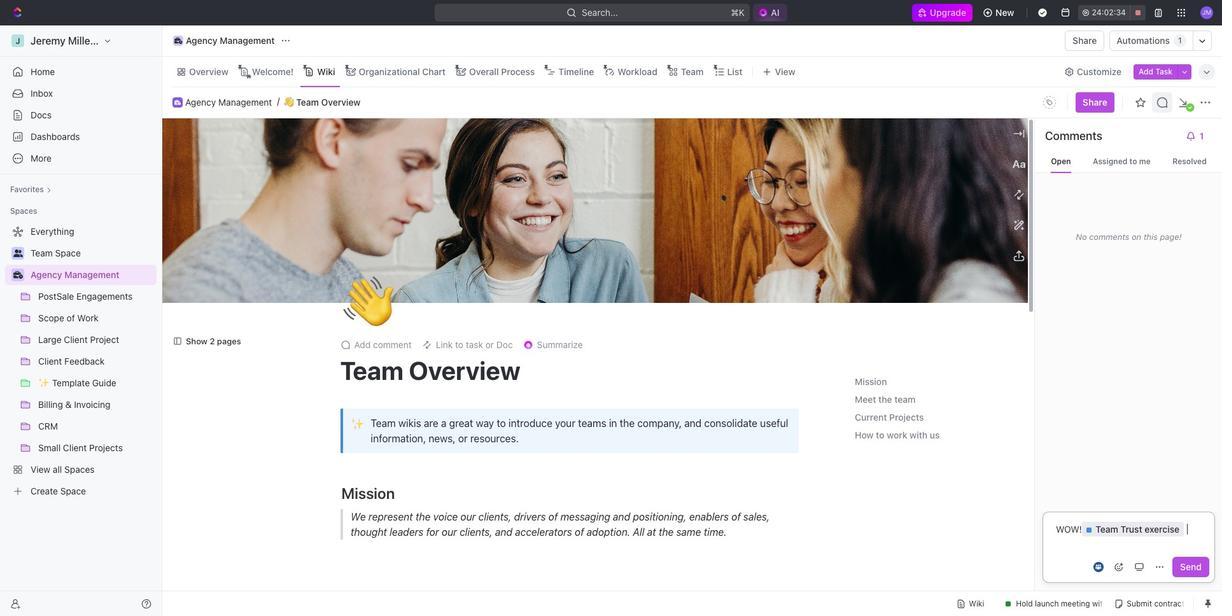 Task type: locate. For each thing, give the bounding box(es) containing it.
0 vertical spatial overview
[[189, 66, 228, 77]]

0 horizontal spatial ✨
[[38, 378, 50, 388]]

organizational chart link
[[356, 63, 446, 81]]

0 horizontal spatial spaces
[[10, 206, 37, 216]]

0 vertical spatial team
[[895, 394, 916, 405]]

overall process link
[[467, 63, 535, 81]]

team down wiki link
[[296, 97, 319, 107]]

✨ for ✨
[[351, 417, 364, 430]]

billing
[[38, 399, 63, 410]]

1 vertical spatial 👋
[[343, 272, 394, 332]]

1 horizontal spatial view
[[775, 66, 796, 77]]

👋
[[284, 97, 294, 107], [343, 272, 394, 332]]

1 horizontal spatial 1
[[1200, 131, 1204, 141]]

2 vertical spatial management
[[64, 269, 119, 280]]

wikis
[[398, 418, 421, 429]]

agency management link down team space link
[[31, 265, 154, 285]]

agency for business time icon
[[31, 269, 62, 280]]

tree containing everything
[[5, 222, 157, 502]]

clients, right for
[[459, 527, 492, 538]]

agency management inside sidebar navigation
[[31, 269, 119, 280]]

to for link
[[455, 340, 464, 350]]

mission
[[855, 377, 887, 387], [342, 485, 395, 503]]

team left the trust
[[1096, 524, 1119, 535]]

on
[[1132, 231, 1142, 242]]

comments
[[1045, 129, 1103, 143]]

1 vertical spatial share
[[1083, 97, 1108, 108]]

automations
[[1117, 35, 1170, 46]]

large client project
[[38, 334, 119, 345]]

0 vertical spatial client
[[64, 334, 88, 345]]

team for team
[[681, 66, 704, 77]]

invoicing
[[74, 399, 111, 410]]

of left work on the bottom of page
[[67, 313, 75, 323]]

team down add comment
[[340, 356, 404, 385]]

and right company,
[[685, 418, 702, 429]]

process
[[501, 66, 535, 77]]

page!
[[1160, 231, 1182, 242]]

reposition button
[[690, 278, 751, 298]]

👋 up add comment
[[343, 272, 394, 332]]

to inside dropdown button
[[455, 340, 464, 350]]

1 vertical spatial team
[[406, 589, 441, 607]]

0 horizontal spatial 👋
[[284, 97, 294, 107]]

0 vertical spatial agency management link
[[170, 33, 278, 48]]

and up adoption.
[[613, 511, 630, 523]]

1 horizontal spatial spaces
[[64, 464, 95, 475]]

news,
[[429, 433, 456, 445]]

postsale
[[38, 291, 74, 302]]

mission up we
[[342, 485, 395, 503]]

1 vertical spatial our
[[441, 527, 457, 538]]

👋 down the welcome!
[[284, 97, 294, 107]]

reposition
[[698, 282, 742, 293]]

view left all
[[31, 464, 50, 475]]

to for how
[[876, 430, 885, 441]]

1 right automations
[[1179, 36, 1182, 45]]

agency management link for business time icon
[[31, 265, 154, 285]]

spaces
[[10, 206, 37, 216], [64, 464, 95, 475]]

view
[[775, 66, 796, 77], [31, 464, 50, 475]]

0 vertical spatial ✨
[[38, 378, 50, 388]]

spaces down favorites
[[10, 206, 37, 216]]

management inside tree
[[64, 269, 119, 280]]

0 horizontal spatial meet the team
[[342, 589, 441, 607]]

add for add comment
[[354, 340, 371, 350]]

team inside tree
[[31, 248, 53, 258]]

0 horizontal spatial 1
[[1179, 36, 1182, 45]]

change cover button
[[751, 278, 824, 298]]

jm
[[1203, 8, 1212, 16]]

1 vertical spatial spaces
[[64, 464, 95, 475]]

dashboards
[[31, 131, 80, 142]]

1 vertical spatial mission
[[342, 485, 395, 503]]

the inside team wikis are a great way to introduce your teams in the company, and consolidate useful information, news, or resources.
[[620, 418, 635, 429]]

how
[[855, 430, 874, 441]]

projects up how to work with us
[[890, 412, 924, 423]]

to right link at bottom left
[[455, 340, 464, 350]]

1 vertical spatial ✨
[[351, 417, 364, 430]]

business time image
[[174, 38, 182, 44], [174, 100, 181, 105]]

share up customize button
[[1073, 35, 1097, 46]]

overall process
[[469, 66, 535, 77]]

spaces down small client projects
[[64, 464, 95, 475]]

1 vertical spatial clients,
[[459, 527, 492, 538]]

1 vertical spatial agency
[[185, 97, 216, 107]]

space
[[55, 248, 81, 258], [60, 486, 86, 497]]

we
[[350, 511, 366, 523]]

agency down team space
[[31, 269, 62, 280]]

0 horizontal spatial our
[[441, 527, 457, 538]]

of left 'sales,'
[[731, 511, 741, 523]]

management down team space link
[[64, 269, 119, 280]]

0 vertical spatial meet
[[855, 394, 876, 405]]

work
[[77, 313, 99, 323]]

wiki
[[317, 66, 335, 77]]

management down "welcome!" link
[[218, 97, 272, 107]]

0 vertical spatial view
[[775, 66, 796, 77]]

overview left "welcome!" link
[[189, 66, 228, 77]]

all
[[53, 464, 62, 475]]

of inside sidebar navigation
[[67, 313, 75, 323]]

or inside team wikis are a great way to introduce your teams in the company, and consolidate useful information, news, or resources.
[[458, 433, 468, 445]]

crm link
[[38, 416, 154, 437]]

meet
[[855, 394, 876, 405], [342, 589, 377, 607]]

view button
[[759, 57, 800, 87]]

0 horizontal spatial add
[[354, 340, 371, 350]]

✨ for ✨ template guide
[[38, 378, 50, 388]]

me
[[1139, 157, 1151, 166]]

to right how
[[876, 430, 885, 441]]

time.
[[704, 527, 727, 538]]

agency down overview link
[[185, 97, 216, 107]]

add inside button
[[1139, 67, 1154, 76]]

0 vertical spatial add
[[1139, 67, 1154, 76]]

1 horizontal spatial and
[[613, 511, 630, 523]]

✨ inside sidebar navigation
[[38, 378, 50, 388]]

1 vertical spatial projects
[[89, 442, 123, 453]]

0 vertical spatial projects
[[890, 412, 924, 423]]

1 horizontal spatial meet the team
[[855, 394, 916, 405]]

team left list link
[[681, 66, 704, 77]]

✨ template guide
[[38, 378, 116, 388]]

1 vertical spatial 1
[[1200, 131, 1204, 141]]

view right list
[[775, 66, 796, 77]]

view inside button
[[775, 66, 796, 77]]

accelerators
[[515, 527, 572, 538]]

view for view
[[775, 66, 796, 77]]

agency up overview link
[[186, 35, 217, 46]]

overview
[[189, 66, 228, 77], [321, 97, 361, 107], [409, 356, 521, 385]]

client feedback
[[38, 356, 105, 367]]

1 vertical spatial or
[[458, 433, 468, 445]]

agency management down overview link
[[185, 97, 272, 107]]

trust
[[1121, 524, 1143, 535]]

favorites
[[10, 185, 44, 194]]

ai
[[771, 7, 780, 18]]

0 vertical spatial meet the team
[[855, 394, 916, 405]]

show 2 pages
[[186, 336, 241, 346]]

agency management up postsale engagements
[[31, 269, 119, 280]]

team right user group image
[[31, 248, 53, 258]]

our right voice
[[460, 511, 476, 523]]

1 horizontal spatial our
[[460, 511, 476, 523]]

client up view all spaces link
[[63, 442, 87, 453]]

are
[[424, 418, 439, 429]]

share button
[[1065, 31, 1105, 51]]

client up the client feedback
[[64, 334, 88, 345]]

team for team space
[[31, 248, 53, 258]]

0 horizontal spatial or
[[458, 433, 468, 445]]

client
[[64, 334, 88, 345], [38, 356, 62, 367], [63, 442, 87, 453]]

to left "me"
[[1130, 157, 1137, 166]]

or down great
[[458, 433, 468, 445]]

1 button
[[1181, 126, 1213, 146]]

guide
[[92, 378, 116, 388]]

team overview
[[340, 356, 521, 385]]

dropdown menu image
[[1040, 92, 1060, 113]]

1 horizontal spatial or
[[486, 340, 494, 350]]

0 vertical spatial 1
[[1179, 36, 1182, 45]]

1 horizontal spatial mission
[[855, 377, 887, 387]]

0 vertical spatial space
[[55, 248, 81, 258]]

represent
[[368, 511, 413, 523]]

client down large at left bottom
[[38, 356, 62, 367]]

👋 inside 👋 team overview
[[284, 97, 294, 107]]

link to task or doc button
[[417, 336, 518, 354]]

view inside tree
[[31, 464, 50, 475]]

0 vertical spatial share
[[1073, 35, 1097, 46]]

1 horizontal spatial projects
[[890, 412, 924, 423]]

1 horizontal spatial ✨
[[351, 417, 364, 430]]

add left the task
[[1139, 67, 1154, 76]]

0 horizontal spatial team
[[406, 589, 441, 607]]

drivers
[[514, 511, 546, 523]]

add for add task
[[1139, 67, 1154, 76]]

share down customize button
[[1083, 97, 1108, 108]]

user group image
[[13, 250, 23, 257]]

1 vertical spatial management
[[218, 97, 272, 107]]

show
[[186, 336, 208, 346]]

2 vertical spatial client
[[63, 442, 87, 453]]

scope of work link
[[38, 308, 154, 329]]

no
[[1076, 231, 1087, 242]]

jeremy miller's workspace, , element
[[11, 34, 24, 47]]

our down voice
[[441, 527, 457, 538]]

ai button
[[753, 4, 787, 22]]

1 horizontal spatial overview
[[321, 97, 361, 107]]

postsale engagements
[[38, 291, 133, 302]]

share inside button
[[1073, 35, 1097, 46]]

agency
[[186, 35, 217, 46], [185, 97, 216, 107], [31, 269, 62, 280]]

0 vertical spatial agency
[[186, 35, 217, 46]]

0 horizontal spatial and
[[495, 527, 512, 538]]

1 vertical spatial meet the team
[[342, 589, 441, 607]]

and left accelerators
[[495, 527, 512, 538]]

link to task or doc
[[436, 340, 513, 350]]

0 horizontal spatial meet
[[342, 589, 377, 607]]

view button
[[759, 63, 800, 81]]

agency management link up overview link
[[170, 33, 278, 48]]

to for assigned
[[1130, 157, 1137, 166]]

2 vertical spatial agency management
[[31, 269, 119, 280]]

0 vertical spatial clients,
[[478, 511, 511, 523]]

1 horizontal spatial add
[[1139, 67, 1154, 76]]

send button
[[1173, 557, 1210, 577]]

0 vertical spatial or
[[486, 340, 494, 350]]

0 vertical spatial management
[[220, 35, 275, 46]]

1 vertical spatial business time image
[[174, 100, 181, 105]]

of down messaging
[[575, 527, 584, 538]]

agency management link
[[170, 33, 278, 48], [185, 97, 272, 108], [31, 265, 154, 285]]

agency management link down overview link
[[185, 97, 272, 108]]

1 up resolved
[[1200, 131, 1204, 141]]

team up information,
[[371, 418, 396, 429]]

1 vertical spatial view
[[31, 464, 50, 475]]

team inside team wikis are a great way to introduce your teams in the company, and consolidate useful information, news, or resources.
[[371, 418, 396, 429]]

team space link
[[31, 243, 154, 264]]

⌘k
[[731, 7, 745, 18]]

✨ up billing on the bottom left of page
[[38, 378, 50, 388]]

management up "welcome!" link
[[220, 35, 275, 46]]

overview down wiki
[[321, 97, 361, 107]]

billing & invoicing
[[38, 399, 111, 410]]

0 vertical spatial spaces
[[10, 206, 37, 216]]

overview down link to task or doc dropdown button in the left of the page
[[409, 356, 521, 385]]

thought
[[350, 527, 387, 538]]

1 vertical spatial space
[[60, 486, 86, 497]]

comment
[[373, 340, 412, 350]]

1 horizontal spatial 👋
[[343, 272, 394, 332]]

or left doc
[[486, 340, 494, 350]]

introduce
[[509, 418, 553, 429]]

mission up current
[[855, 377, 887, 387]]

great
[[449, 418, 473, 429]]

projects down crm link
[[89, 442, 123, 453]]

1 vertical spatial agency management link
[[185, 97, 272, 108]]

1 vertical spatial and
[[613, 511, 630, 523]]

customize
[[1077, 66, 1122, 77]]

1 vertical spatial meet
[[342, 589, 377, 607]]

projects inside tree
[[89, 442, 123, 453]]

team for team overview
[[340, 356, 404, 385]]

tree
[[5, 222, 157, 502]]

space down view all spaces link
[[60, 486, 86, 497]]

team
[[681, 66, 704, 77], [296, 97, 319, 107], [31, 248, 53, 258], [340, 356, 404, 385], [371, 418, 396, 429], [1096, 524, 1119, 535]]

team link
[[679, 63, 704, 81]]

agency inside tree
[[31, 269, 62, 280]]

create space
[[31, 486, 86, 497]]

projects
[[890, 412, 924, 423], [89, 442, 123, 453]]

space down everything link
[[55, 248, 81, 258]]

spaces inside view all spaces link
[[64, 464, 95, 475]]

2 horizontal spatial and
[[685, 418, 702, 429]]

0 horizontal spatial projects
[[89, 442, 123, 453]]

✨ left wikis
[[351, 417, 364, 430]]

0 horizontal spatial view
[[31, 464, 50, 475]]

view all spaces
[[31, 464, 95, 475]]

agency management up overview link
[[186, 35, 275, 46]]

1 vertical spatial add
[[354, 340, 371, 350]]

customize button
[[1061, 63, 1126, 81]]

clients, left the drivers
[[478, 511, 511, 523]]

1 vertical spatial agency management
[[185, 97, 272, 107]]

0 vertical spatial 👋
[[284, 97, 294, 107]]

add left comment at the left of page
[[354, 340, 371, 350]]

0 vertical spatial and
[[685, 418, 702, 429]]

2 vertical spatial agency
[[31, 269, 62, 280]]

2 vertical spatial agency management link
[[31, 265, 154, 285]]

useful
[[760, 418, 788, 429]]

2 horizontal spatial overview
[[409, 356, 521, 385]]

work
[[887, 430, 908, 441]]

pages
[[217, 336, 241, 346]]

to right the way
[[497, 418, 506, 429]]



Task type: describe. For each thing, give the bounding box(es) containing it.
2
[[210, 336, 215, 346]]

project
[[90, 334, 119, 345]]

overall
[[469, 66, 499, 77]]

0 vertical spatial our
[[460, 511, 476, 523]]

docs link
[[5, 105, 157, 125]]

more button
[[5, 148, 157, 169]]

send
[[1180, 562, 1202, 572]]

docs
[[31, 110, 52, 120]]

leaders
[[389, 527, 423, 538]]

jeremy
[[31, 35, 65, 46]]

👋 for 👋 team overview
[[284, 97, 294, 107]]

management for agency management link related to business time icon
[[64, 269, 119, 280]]

tree inside sidebar navigation
[[5, 222, 157, 502]]

workload
[[618, 66, 658, 77]]

add task button
[[1134, 64, 1178, 79]]

search...
[[582, 7, 618, 18]]

more
[[31, 153, 52, 164]]

and inside team wikis are a great way to introduce your teams in the company, and consolidate useful information, news, or resources.
[[685, 418, 702, 429]]

agency management link for bottom business time image
[[185, 97, 272, 108]]

of up accelerators
[[548, 511, 558, 523]]

crm
[[38, 421, 58, 432]]

or inside dropdown button
[[486, 340, 494, 350]]

task
[[1156, 67, 1173, 76]]

voice
[[433, 511, 458, 523]]

assigned to me
[[1093, 157, 1151, 166]]

cover
[[793, 282, 816, 293]]

0 horizontal spatial mission
[[342, 485, 395, 503]]

create space link
[[5, 481, 154, 502]]

us
[[930, 430, 940, 441]]

client feedback link
[[38, 351, 154, 372]]

change cover
[[758, 282, 816, 293]]

1 vertical spatial client
[[38, 356, 62, 367]]

1 inside dropdown button
[[1200, 131, 1204, 141]]

space for team space
[[55, 248, 81, 258]]

team for team wikis are a great way to introduce your teams in the company, and consolidate useful information, news, or resources.
[[371, 418, 396, 429]]

company,
[[637, 418, 682, 429]]

small
[[38, 442, 61, 453]]

summarize
[[537, 340, 583, 350]]

&
[[65, 399, 72, 410]]

this
[[1144, 231, 1158, 242]]

1 horizontal spatial team
[[895, 394, 916, 405]]

resolved
[[1173, 157, 1207, 166]]

0 horizontal spatial overview
[[189, 66, 228, 77]]

1 vertical spatial overview
[[321, 97, 361, 107]]

✨ template guide link
[[38, 373, 154, 393]]

current
[[855, 412, 887, 423]]

new button
[[978, 3, 1022, 23]]

sidebar navigation
[[0, 25, 165, 616]]

organizational chart
[[359, 66, 446, 77]]

0 vertical spatial business time image
[[174, 38, 182, 44]]

welcome!
[[252, 66, 294, 77]]

2 vertical spatial and
[[495, 527, 512, 538]]

for
[[426, 527, 439, 538]]

small client projects
[[38, 442, 123, 453]]

list
[[727, 66, 743, 77]]

information,
[[371, 433, 426, 445]]

template
[[52, 378, 90, 388]]

at
[[647, 527, 656, 538]]

workload link
[[615, 63, 658, 81]]

management for bottom business time image's agency management link
[[218, 97, 272, 107]]

task
[[466, 340, 483, 350]]

no comments on this page!
[[1076, 231, 1182, 242]]

welcome! link
[[249, 63, 294, 81]]

engagements
[[76, 291, 133, 302]]

change cover button
[[751, 278, 824, 298]]

sales,
[[743, 511, 770, 523]]

client for small
[[63, 442, 87, 453]]

summarize button
[[518, 336, 588, 354]]

small client projects link
[[38, 438, 154, 458]]

space for create space
[[60, 486, 86, 497]]

feedback
[[64, 356, 105, 367]]

in
[[609, 418, 617, 429]]

team trust exercise
[[1096, 524, 1180, 535]]

change
[[758, 282, 791, 293]]

all
[[633, 527, 644, 538]]

favorites button
[[5, 182, 57, 197]]

business time image
[[13, 271, 23, 279]]

0 vertical spatial mission
[[855, 377, 887, 387]]

add comment
[[354, 340, 412, 350]]

24:02:34 button
[[1079, 5, 1146, 20]]

everything link
[[5, 222, 154, 242]]

comments
[[1089, 231, 1130, 242]]

large client project link
[[38, 330, 154, 350]]

👋 for 👋
[[343, 272, 394, 332]]

positioning,
[[633, 511, 686, 523]]

timeline link
[[556, 63, 594, 81]]

open
[[1051, 157, 1071, 166]]

upgrade link
[[912, 4, 973, 22]]

2 vertical spatial overview
[[409, 356, 521, 385]]

we represent the voice our clients, drivers of messaging and positioning, enablers of sales, thought leaders for our clients, and accelerators of adoption. all at the same time.
[[350, 511, 772, 538]]

doc
[[497, 340, 513, 350]]

home link
[[5, 62, 157, 82]]

client for large
[[64, 334, 88, 345]]

current projects
[[855, 412, 924, 423]]

view for view all spaces
[[31, 464, 50, 475]]

to inside team wikis are a great way to introduce your teams in the company, and consolidate useful information, news, or resources.
[[497, 418, 506, 429]]

1 horizontal spatial meet
[[855, 394, 876, 405]]

👋 team overview
[[284, 97, 361, 107]]

agency for bottom business time image
[[185, 97, 216, 107]]

0 vertical spatial agency management
[[186, 35, 275, 46]]

exercise
[[1145, 524, 1180, 535]]

team for team trust exercise
[[1096, 524, 1119, 535]]

same
[[676, 527, 701, 538]]

assigned
[[1093, 157, 1128, 166]]



Task type: vqa. For each thing, say whether or not it's contained in the screenshot.
AGENDA "icon"
no



